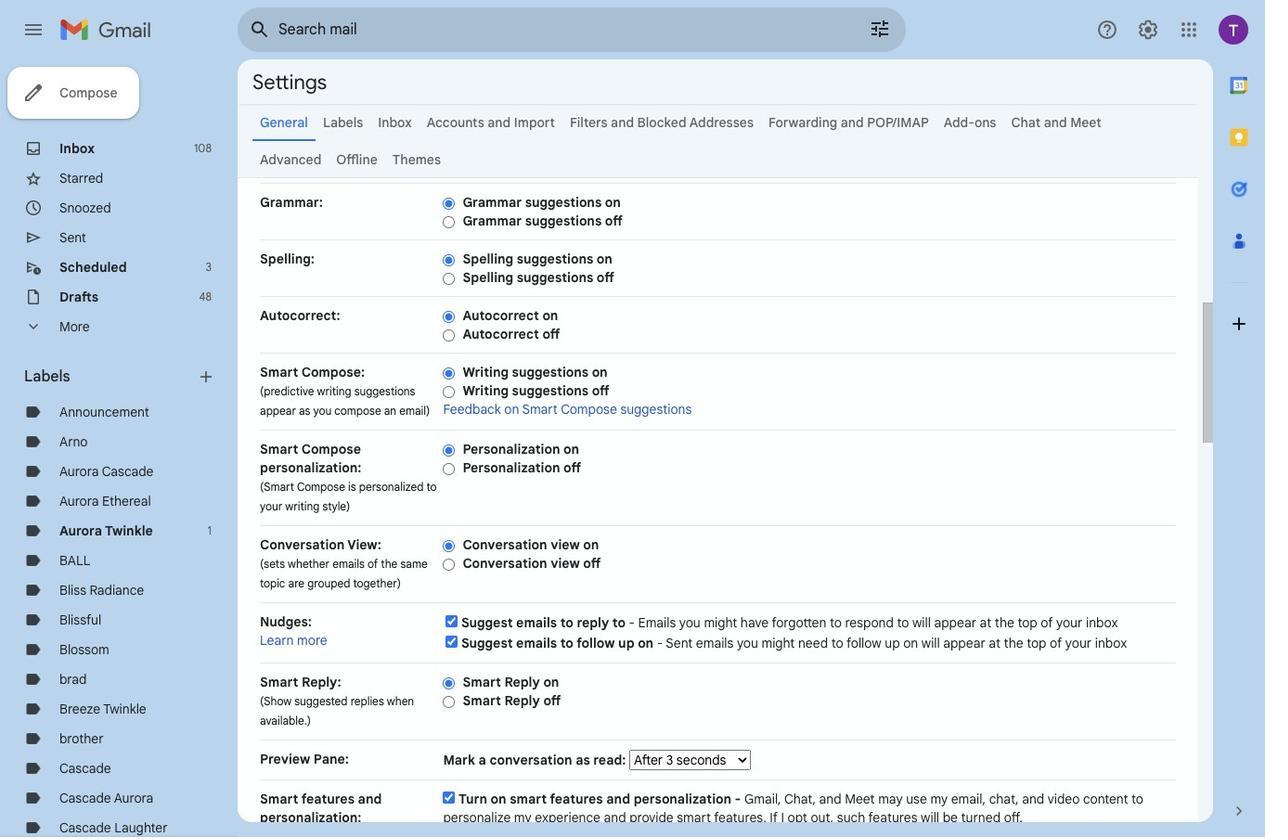 Task type: describe. For each thing, give the bounding box(es) containing it.
reply:
[[302, 674, 341, 691]]

you for as
[[313, 404, 332, 418]]

autocorrect for autocorrect off
[[463, 326, 539, 343]]

conversation view on
[[463, 537, 599, 553]]

48
[[199, 290, 212, 304]]

add-ons
[[944, 114, 997, 131]]

reply for off
[[505, 693, 540, 709]]

to inside gmail, chat, and meet may use my email, chat, and video content to personalize my experience and provide smart features. if i opt out, such features will be turned off.
[[1132, 791, 1144, 808]]

appear inside smart compose: (predictive writing suggestions appear as you compose an email)
[[260, 404, 296, 418]]

need
[[799, 635, 828, 652]]

style)
[[323, 500, 350, 513]]

sent inside labels navigation
[[59, 229, 86, 246]]

cascade link
[[59, 760, 111, 777]]

view:
[[348, 537, 381, 553]]

suggestions for grammar suggestions on
[[525, 194, 602, 211]]

respond
[[845, 615, 894, 631]]

labels link
[[323, 114, 363, 131]]

off down the personalization on
[[564, 460, 581, 476]]

labels navigation
[[0, 59, 238, 838]]

1 vertical spatial as
[[576, 752, 590, 769]]

conversation
[[490, 752, 573, 769]]

chat,
[[785, 791, 816, 808]]

brother link
[[59, 731, 104, 747]]

compose button
[[7, 67, 140, 119]]

1 horizontal spatial meet
[[1071, 114, 1102, 131]]

compose
[[335, 404, 381, 418]]

cascade for cascade laughter
[[59, 820, 111, 837]]

breeze
[[59, 701, 100, 718]]

2 vertical spatial of
[[1050, 635, 1063, 652]]

breeze twinkle link
[[59, 701, 146, 718]]

aurora cascade link
[[59, 463, 154, 480]]

bliss
[[59, 582, 86, 599]]

smart for smart reply on
[[463, 674, 501, 691]]

import
[[514, 114, 555, 131]]

email,
[[952, 791, 986, 808]]

blossom link
[[59, 642, 109, 658]]

0 vertical spatial at
[[980, 615, 992, 631]]

1 horizontal spatial sent
[[666, 635, 693, 652]]

Personalization off radio
[[443, 462, 455, 476]]

Conversation view off radio
[[443, 558, 455, 572]]

gmail, chat, and meet may use my email, chat, and video content to personalize my experience and provide smart features. if i opt out, such features will be turned off.
[[443, 791, 1144, 826]]

nudges:
[[260, 614, 312, 630]]

a
[[479, 752, 486, 769]]

emails up smart reply on
[[516, 635, 557, 652]]

suggestions for writing suggestions off
[[512, 383, 589, 399]]

chat
[[1012, 114, 1041, 131]]

suggest emails to reply to - emails you might have forgotten to respond to will appear at the top of your inbox
[[461, 615, 1118, 631]]

announcement
[[59, 404, 149, 421]]

Search mail text field
[[279, 20, 817, 39]]

aurora for aurora ethereal
[[59, 493, 99, 510]]

1 vertical spatial at
[[989, 635, 1001, 652]]

suggestions for spelling suggestions off
[[517, 269, 594, 286]]

writing for writing suggestions on
[[463, 364, 509, 381]]

to up smart reply off
[[561, 635, 574, 652]]

compose inside button
[[59, 84, 117, 101]]

2 follow from the left
[[847, 635, 882, 652]]

provide
[[630, 810, 674, 826]]

compose down writing suggestions off at the top of page
[[561, 401, 617, 418]]

meet inside gmail, chat, and meet may use my email, chat, and video content to personalize my experience and provide smart features. if i opt out, such features will be turned off.
[[845, 791, 875, 808]]

0 horizontal spatial might
[[704, 615, 738, 631]]

writing inside smart compose: (predictive writing suggestions appear as you compose an email)
[[317, 384, 352, 398]]

addresses
[[690, 114, 754, 131]]

2 vertical spatial the
[[1004, 635, 1024, 652]]

1 vertical spatial appear
[[935, 615, 977, 631]]

out,
[[811, 810, 834, 826]]

0 horizontal spatial smart
[[510, 791, 547, 808]]

pop/imap
[[868, 114, 929, 131]]

ons
[[975, 114, 997, 131]]

experience
[[535, 810, 601, 826]]

inbox for left the 'inbox' link
[[59, 140, 95, 157]]

be
[[943, 810, 958, 826]]

advanced search options image
[[862, 10, 899, 47]]

add-
[[944, 114, 975, 131]]

spelling for spelling suggestions off
[[463, 269, 514, 286]]

starred link
[[59, 170, 103, 187]]

personalization on
[[463, 441, 580, 458]]

ethereal
[[102, 493, 151, 510]]

advanced link
[[260, 151, 322, 168]]

smart reply on
[[463, 674, 559, 691]]

0 vertical spatial top
[[1018, 615, 1038, 631]]

autocorrect on
[[463, 307, 558, 324]]

have
[[741, 615, 769, 631]]

turn on smart features and personalization -
[[459, 791, 745, 808]]

to right the respond
[[897, 615, 909, 631]]

1 vertical spatial the
[[995, 615, 1015, 631]]

emails down suggest emails to reply to - emails you might have forgotten to respond to will appear at the top of your inbox
[[696, 635, 734, 652]]

suggestions inside smart compose: (predictive writing suggestions appear as you compose an email)
[[354, 384, 415, 398]]

use
[[906, 791, 927, 808]]

and inside smart features and personalization:
[[358, 791, 382, 808]]

settings image
[[1137, 19, 1160, 41]]

off for conversation view on
[[583, 555, 601, 572]]

Conversation view on radio
[[443, 539, 455, 553]]

cascade laughter
[[59, 820, 168, 837]]

spelling for spelling suggestions on
[[463, 251, 514, 267]]

emails left 'reply'
[[516, 615, 557, 631]]

to right 'reply'
[[613, 615, 626, 631]]

personalization: inside smart compose personalization: (smart compose is personalized to your writing style)
[[260, 460, 362, 476]]

grammar for grammar suggestions off
[[463, 213, 522, 229]]

Smart Reply on radio
[[443, 677, 455, 691]]

personalization for personalization on
[[463, 441, 560, 458]]

suggest emails to follow up on - sent emails you might need to follow up on will appear at the top of your inbox
[[461, 635, 1128, 652]]

nudges: learn more
[[260, 614, 327, 649]]

compose up style)
[[297, 480, 345, 494]]

twinkle for aurora twinkle
[[105, 523, 153, 539]]

is
[[348, 480, 356, 494]]

2 up from the left
[[885, 635, 900, 652]]

view for off
[[551, 555, 580, 572]]

to inside smart compose personalization: (smart compose is personalized to your writing style)
[[427, 480, 437, 494]]

when
[[387, 695, 414, 708]]

preview
[[260, 751, 310, 768]]

Writing suggestions on radio
[[443, 367, 455, 381]]

1 vertical spatial top
[[1027, 635, 1047, 652]]

support image
[[1097, 19, 1119, 41]]

blossom
[[59, 642, 109, 658]]

aurora for aurora twinkle
[[59, 523, 102, 539]]

personalization off
[[463, 460, 581, 476]]

snoozed link
[[59, 200, 111, 216]]

you for emails
[[680, 615, 701, 631]]

aurora twinkle
[[59, 523, 153, 539]]

suggestions for spelling suggestions on
[[517, 251, 594, 267]]

personalization: inside smart features and personalization:
[[260, 810, 362, 826]]

personalization for personalization off
[[463, 460, 560, 476]]

replies
[[351, 695, 384, 708]]

1 horizontal spatial features
[[550, 791, 603, 808]]

breeze twinkle
[[59, 701, 146, 718]]

autocorrect off
[[463, 326, 560, 343]]

advanced
[[260, 151, 322, 168]]

pane:
[[314, 751, 349, 768]]

off for smart reply on
[[544, 693, 561, 709]]

Autocorrect on radio
[[443, 310, 455, 324]]

such
[[837, 810, 866, 826]]

1 follow from the left
[[577, 635, 615, 652]]

off.
[[1004, 810, 1023, 826]]

blocked
[[638, 114, 687, 131]]

0 vertical spatial will
[[913, 615, 931, 631]]

0 vertical spatial my
[[931, 791, 948, 808]]

announcement link
[[59, 404, 149, 421]]

learn more link
[[260, 632, 327, 649]]

cascade laughter link
[[59, 820, 168, 837]]

feedback on smart compose suggestions
[[443, 401, 692, 418]]

together)
[[353, 577, 401, 591]]

starred
[[59, 170, 103, 187]]

off for writing suggestions on
[[592, 383, 610, 399]]

1 vertical spatial inbox
[[1095, 635, 1128, 652]]

chat and meet
[[1012, 114, 1102, 131]]

if
[[770, 810, 778, 826]]

same
[[401, 557, 428, 571]]

off up writing suggestions on at the top left of page
[[543, 326, 560, 343]]

i
[[781, 810, 785, 826]]

2 vertical spatial your
[[1066, 635, 1092, 652]]

writing suggestions off
[[463, 383, 610, 399]]

compose up 'is'
[[302, 441, 361, 458]]



Task type: vqa. For each thing, say whether or not it's contained in the screenshot.
first view from the top
yes



Task type: locate. For each thing, give the bounding box(es) containing it.
smart
[[510, 791, 547, 808], [677, 810, 711, 826]]

1 personalization: from the top
[[260, 460, 362, 476]]

emails
[[638, 615, 676, 631]]

my left the experience
[[514, 810, 532, 826]]

0 vertical spatial of
[[368, 557, 378, 571]]

emails down view:
[[333, 557, 365, 571]]

2 view from the top
[[551, 555, 580, 572]]

labels inside navigation
[[24, 368, 70, 386]]

inbox inside labels navigation
[[59, 140, 95, 157]]

2 horizontal spatial features
[[869, 810, 918, 826]]

scheduled link
[[59, 259, 127, 276]]

suggest for suggest emails to follow up on - sent emails you might need to follow up on will appear at the top of your inbox
[[461, 635, 513, 652]]

writing down (smart
[[285, 500, 320, 513]]

inbox up starred link
[[59, 140, 95, 157]]

might down suggest emails to reply to - emails you might have forgotten to respond to will appear at the top of your inbox
[[762, 635, 795, 652]]

ball
[[59, 552, 90, 569]]

writing inside smart compose personalization: (smart compose is personalized to your writing style)
[[285, 500, 320, 513]]

emails inside conversation view: (sets whether emails of the same topic are grouped together)
[[333, 557, 365, 571]]

(show
[[260, 695, 292, 708]]

smart for smart reply off
[[463, 693, 501, 709]]

1 vertical spatial smart
[[677, 810, 711, 826]]

conversation view: (sets whether emails of the same topic are grouped together)
[[260, 537, 428, 591]]

smart inside smart reply: (show suggested replies when available.)
[[260, 674, 298, 691]]

to right content
[[1132, 791, 1144, 808]]

spelling suggestions off
[[463, 269, 615, 286]]

inbox up the themes
[[378, 114, 412, 131]]

1 vertical spatial will
[[922, 635, 940, 652]]

2 autocorrect from the top
[[463, 326, 539, 343]]

1 vertical spatial you
[[680, 615, 701, 631]]

autocorrect for autocorrect on
[[463, 307, 539, 324]]

conversation for conversation view off
[[463, 555, 548, 572]]

to right personalized
[[427, 480, 437, 494]]

drafts link
[[59, 289, 99, 305]]

mark
[[443, 752, 475, 769]]

1 personalization from the top
[[463, 441, 560, 458]]

aurora twinkle link
[[59, 523, 153, 539]]

cascade for cascade link
[[59, 760, 111, 777]]

1 up from the left
[[618, 635, 635, 652]]

your
[[260, 500, 283, 513], [1057, 615, 1083, 631], [1066, 635, 1092, 652]]

follow down the respond
[[847, 635, 882, 652]]

features inside smart features and personalization:
[[302, 791, 355, 808]]

- up features.
[[735, 791, 741, 808]]

general
[[260, 114, 308, 131]]

topic
[[260, 577, 285, 591]]

0 horizontal spatial inbox link
[[59, 140, 95, 157]]

accounts and import
[[427, 114, 555, 131]]

smart up '(show'
[[260, 674, 298, 691]]

as inside smart compose: (predictive writing suggestions appear as you compose an email)
[[299, 404, 311, 418]]

gmail,
[[745, 791, 782, 808]]

None search field
[[238, 7, 906, 52]]

1 writing from the top
[[463, 364, 509, 381]]

Writing suggestions off radio
[[443, 385, 455, 399]]

conversation inside conversation view: (sets whether emails of the same topic are grouped together)
[[260, 537, 345, 553]]

1 suggest from the top
[[461, 615, 513, 631]]

cascade aurora link
[[59, 790, 153, 807]]

personalization down the personalization on
[[463, 460, 560, 476]]

0 horizontal spatial my
[[514, 810, 532, 826]]

top
[[1018, 615, 1038, 631], [1027, 635, 1047, 652]]

spelling suggestions on
[[463, 251, 613, 267]]

bliss radiance link
[[59, 582, 144, 599]]

off down smart reply on
[[544, 693, 561, 709]]

off down the grammar suggestions on
[[605, 213, 623, 229]]

1 horizontal spatial as
[[576, 752, 590, 769]]

aurora down arno link
[[59, 463, 99, 480]]

labels
[[323, 114, 363, 131], [24, 368, 70, 386]]

of
[[368, 557, 378, 571], [1041, 615, 1053, 631], [1050, 635, 1063, 652]]

1 horizontal spatial you
[[680, 615, 701, 631]]

inbox
[[1086, 615, 1118, 631], [1095, 635, 1128, 652]]

0 vertical spatial inbox
[[378, 114, 412, 131]]

2 grammar from the top
[[463, 213, 522, 229]]

conversation for conversation view on
[[463, 537, 548, 553]]

twinkle
[[105, 523, 153, 539], [103, 701, 146, 718]]

features down the 'pane:'
[[302, 791, 355, 808]]

1 vertical spatial inbox
[[59, 140, 95, 157]]

off for spelling suggestions on
[[597, 269, 615, 286]]

more
[[59, 318, 90, 335]]

are
[[288, 577, 305, 591]]

1 vertical spatial suggest
[[461, 635, 513, 652]]

reply
[[577, 615, 609, 631]]

1 vertical spatial your
[[1057, 615, 1083, 631]]

you down have
[[737, 635, 759, 652]]

smart down preview
[[260, 791, 298, 808]]

learn
[[260, 632, 294, 649]]

off down spelling suggestions on
[[597, 269, 615, 286]]

writing down compose:
[[317, 384, 352, 398]]

0 vertical spatial -
[[629, 615, 635, 631]]

aurora up the "laughter"
[[114, 790, 153, 807]]

view down conversation view on
[[551, 555, 580, 572]]

1 horizontal spatial follow
[[847, 635, 882, 652]]

the inside conversation view: (sets whether emails of the same topic are grouped together)
[[381, 557, 398, 571]]

autocorrect down 'autocorrect on'
[[463, 326, 539, 343]]

smart reply off
[[463, 693, 561, 709]]

and
[[488, 114, 511, 131], [611, 114, 634, 131], [841, 114, 864, 131], [1044, 114, 1067, 131], [358, 791, 382, 808], [607, 791, 631, 808], [820, 791, 842, 808], [1022, 791, 1045, 808], [604, 810, 626, 826]]

1 autocorrect from the top
[[463, 307, 539, 324]]

labels heading
[[24, 368, 197, 386]]

an
[[384, 404, 397, 418]]

conversation for conversation view: (sets whether emails of the same topic are grouped together)
[[260, 537, 345, 553]]

0 vertical spatial writing
[[317, 384, 352, 398]]

smart right smart reply on option on the bottom of the page
[[463, 674, 501, 691]]

smart right smart reply off 'option'
[[463, 693, 501, 709]]

sent down the snoozed
[[59, 229, 86, 246]]

1 vertical spatial writing
[[463, 383, 509, 399]]

personalization up personalization off
[[463, 441, 560, 458]]

scheduled
[[59, 259, 127, 276]]

0 vertical spatial grammar
[[463, 194, 522, 211]]

may
[[879, 791, 903, 808]]

grammar for grammar suggestions on
[[463, 194, 522, 211]]

conversation down conversation view on
[[463, 555, 548, 572]]

suggestions for grammar suggestions off
[[525, 213, 602, 229]]

read:
[[594, 752, 626, 769]]

off up 'reply'
[[583, 555, 601, 572]]

general link
[[260, 114, 308, 131]]

aurora ethereal
[[59, 493, 151, 510]]

1 horizontal spatial might
[[762, 635, 795, 652]]

0 horizontal spatial -
[[629, 615, 635, 631]]

spelling right spelling suggestions on radio
[[463, 251, 514, 267]]

1 horizontal spatial -
[[657, 635, 663, 652]]

Personalization on radio
[[443, 444, 455, 458]]

as left the read:
[[576, 752, 590, 769]]

suggest for suggest emails to reply to - emails you might have forgotten to respond to will appear at the top of your inbox
[[461, 615, 513, 631]]

(smart
[[260, 480, 294, 494]]

themes
[[393, 151, 441, 168]]

2 vertical spatial will
[[921, 810, 940, 826]]

available.)
[[260, 714, 311, 728]]

features down the "may"
[[869, 810, 918, 826]]

1 view from the top
[[551, 537, 580, 553]]

to left the respond
[[830, 615, 842, 631]]

1 grammar from the top
[[463, 194, 522, 211]]

1 horizontal spatial labels
[[323, 114, 363, 131]]

1 vertical spatial view
[[551, 555, 580, 572]]

aurora for aurora cascade
[[59, 463, 99, 480]]

(sets
[[260, 557, 285, 571]]

whether
[[288, 557, 330, 571]]

might left have
[[704, 615, 738, 631]]

0 vertical spatial inbox
[[1086, 615, 1118, 631]]

1 vertical spatial labels
[[24, 368, 70, 386]]

2 writing from the top
[[463, 383, 509, 399]]

cascade up ethereal
[[102, 463, 154, 480]]

blissful link
[[59, 612, 101, 629]]

1 vertical spatial -
[[657, 635, 663, 652]]

inbox link up the themes
[[378, 114, 412, 131]]

gmail image
[[59, 11, 161, 48]]

Grammar suggestions off radio
[[443, 215, 455, 229]]

smart for smart compose personalization: (smart compose is personalized to your writing style)
[[260, 441, 298, 458]]

brad
[[59, 671, 87, 688]]

personalization: up (smart
[[260, 460, 362, 476]]

1 vertical spatial autocorrect
[[463, 326, 539, 343]]

0 vertical spatial smart
[[510, 791, 547, 808]]

inbox link up starred link
[[59, 140, 95, 157]]

1 vertical spatial writing
[[285, 500, 320, 513]]

mark a conversation as read:
[[443, 752, 630, 769]]

smart
[[260, 364, 298, 381], [522, 401, 558, 418], [260, 441, 298, 458], [260, 674, 298, 691], [463, 674, 501, 691], [463, 693, 501, 709], [260, 791, 298, 808]]

drafts
[[59, 289, 99, 305]]

1 vertical spatial personalization
[[463, 460, 560, 476]]

snoozed
[[59, 200, 111, 216]]

0 vertical spatial suggest
[[461, 615, 513, 631]]

2 spelling from the top
[[463, 269, 514, 286]]

0 vertical spatial personalization:
[[260, 460, 362, 476]]

features inside gmail, chat, and meet may use my email, chat, and video content to personalize my experience and provide smart features. if i opt out, such features will be turned off.
[[869, 810, 918, 826]]

you inside smart compose: (predictive writing suggestions appear as you compose an email)
[[313, 404, 332, 418]]

2 personalization from the top
[[463, 460, 560, 476]]

writing for writing suggestions off
[[463, 383, 509, 399]]

0 vertical spatial view
[[551, 537, 580, 553]]

accounts and import link
[[427, 114, 555, 131]]

personalization
[[634, 791, 732, 808]]

your inside smart compose personalization: (smart compose is personalized to your writing style)
[[260, 500, 283, 513]]

personalization
[[463, 441, 560, 458], [463, 460, 560, 476]]

0 horizontal spatial you
[[313, 404, 332, 418]]

smart for smart features and personalization:
[[260, 791, 298, 808]]

to
[[427, 480, 437, 494], [561, 615, 574, 631], [613, 615, 626, 631], [830, 615, 842, 631], [897, 615, 909, 631], [561, 635, 574, 652], [832, 635, 844, 652], [1132, 791, 1144, 808]]

cascade aurora
[[59, 790, 153, 807]]

meet right chat
[[1071, 114, 1102, 131]]

0 horizontal spatial up
[[618, 635, 635, 652]]

arno
[[59, 434, 88, 450]]

smart up (predictive
[[260, 364, 298, 381]]

reply down smart reply on
[[505, 693, 540, 709]]

1 horizontal spatial inbox
[[378, 114, 412, 131]]

personalization: down preview pane: on the left of the page
[[260, 810, 362, 826]]

1 vertical spatial twinkle
[[103, 701, 146, 718]]

smart down conversation
[[510, 791, 547, 808]]

0 vertical spatial reply
[[505, 674, 540, 691]]

0 horizontal spatial sent
[[59, 229, 86, 246]]

1 horizontal spatial my
[[931, 791, 948, 808]]

1 vertical spatial meet
[[845, 791, 875, 808]]

smart down personalization
[[677, 810, 711, 826]]

0 horizontal spatial meet
[[845, 791, 875, 808]]

1 vertical spatial my
[[514, 810, 532, 826]]

off up feedback on smart compose suggestions link
[[592, 383, 610, 399]]

0 vertical spatial twinkle
[[105, 523, 153, 539]]

0 horizontal spatial labels
[[24, 368, 70, 386]]

cascade for cascade aurora
[[59, 790, 111, 807]]

features up the experience
[[550, 791, 603, 808]]

0 vertical spatial spelling
[[463, 251, 514, 267]]

as down (predictive
[[299, 404, 311, 418]]

1 vertical spatial inbox link
[[59, 140, 95, 157]]

smart compose personalization: (smart compose is personalized to your writing style)
[[260, 441, 437, 513]]

2 vertical spatial appear
[[944, 635, 986, 652]]

personalized
[[359, 480, 424, 494]]

1 vertical spatial reply
[[505, 693, 540, 709]]

0 vertical spatial your
[[260, 500, 283, 513]]

to left 'reply'
[[561, 615, 574, 631]]

off for grammar suggestions on
[[605, 213, 623, 229]]

filters
[[570, 114, 608, 131]]

2 reply from the top
[[505, 693, 540, 709]]

0 vertical spatial you
[[313, 404, 332, 418]]

grammar:
[[260, 194, 323, 211]]

2 horizontal spatial -
[[735, 791, 741, 808]]

meet up such
[[845, 791, 875, 808]]

aurora cascade
[[59, 463, 154, 480]]

1 vertical spatial grammar
[[463, 213, 522, 229]]

of inside conversation view: (sets whether emails of the same topic are grouped together)
[[368, 557, 378, 571]]

0 horizontal spatial as
[[299, 404, 311, 418]]

forwarding and pop/imap
[[769, 114, 929, 131]]

1 horizontal spatial smart
[[677, 810, 711, 826]]

accounts
[[427, 114, 484, 131]]

brother
[[59, 731, 104, 747]]

2 vertical spatial -
[[735, 791, 741, 808]]

smart up (smart
[[260, 441, 298, 458]]

suggest
[[461, 615, 513, 631], [461, 635, 513, 652]]

chat,
[[990, 791, 1019, 808]]

0 vertical spatial writing
[[463, 364, 509, 381]]

0 vertical spatial meet
[[1071, 114, 1102, 131]]

reply up smart reply off
[[505, 674, 540, 691]]

conversation up the whether
[[260, 537, 345, 553]]

spelling:
[[260, 251, 315, 267]]

0 horizontal spatial features
[[302, 791, 355, 808]]

on
[[605, 194, 621, 211], [597, 251, 613, 267], [543, 307, 558, 324], [592, 364, 608, 381], [505, 401, 519, 418], [564, 441, 580, 458], [583, 537, 599, 553], [638, 635, 654, 652], [904, 635, 919, 652], [544, 674, 559, 691], [491, 791, 507, 808]]

cascade down "brother" "link"
[[59, 760, 111, 777]]

1 horizontal spatial up
[[885, 635, 900, 652]]

you left 'compose'
[[313, 404, 332, 418]]

0 horizontal spatial follow
[[577, 635, 615, 652]]

Smart Reply off radio
[[443, 695, 455, 709]]

conversation
[[260, 537, 345, 553], [463, 537, 548, 553], [463, 555, 548, 572]]

turn
[[459, 791, 488, 808]]

labels up offline link
[[323, 114, 363, 131]]

search mail image
[[243, 13, 277, 46]]

twinkle right breeze
[[103, 701, 146, 718]]

1 horizontal spatial inbox link
[[378, 114, 412, 131]]

- for on
[[657, 635, 663, 652]]

smart for smart compose: (predictive writing suggestions appear as you compose an email)
[[260, 364, 298, 381]]

grammar right the grammar suggestions on option
[[463, 194, 522, 211]]

cascade down cascade link
[[59, 790, 111, 807]]

smart inside smart features and personalization:
[[260, 791, 298, 808]]

2 vertical spatial you
[[737, 635, 759, 652]]

sent down emails
[[666, 635, 693, 652]]

2 suggest from the top
[[461, 635, 513, 652]]

0 vertical spatial inbox link
[[378, 114, 412, 131]]

my up be
[[931, 791, 948, 808]]

0 vertical spatial labels
[[323, 114, 363, 131]]

the
[[381, 557, 398, 571], [995, 615, 1015, 631], [1004, 635, 1024, 652]]

to right 'need' on the right bottom of the page
[[832, 635, 844, 652]]

autocorrect:
[[260, 307, 340, 324]]

smart down writing suggestions off at the top of page
[[522, 401, 558, 418]]

1 vertical spatial spelling
[[463, 269, 514, 286]]

autocorrect up "autocorrect off"
[[463, 307, 539, 324]]

bliss radiance
[[59, 582, 144, 599]]

labels for labels heading
[[24, 368, 70, 386]]

smart inside smart compose personalization: (smart compose is personalized to your writing style)
[[260, 441, 298, 458]]

my
[[931, 791, 948, 808], [514, 810, 532, 826]]

Grammar suggestions on radio
[[443, 197, 455, 211]]

1 reply from the top
[[505, 674, 540, 691]]

inbox for rightmost the 'inbox' link
[[378, 114, 412, 131]]

0 vertical spatial appear
[[260, 404, 296, 418]]

compose down gmail image
[[59, 84, 117, 101]]

1 vertical spatial sent
[[666, 635, 693, 652]]

- for personalization
[[735, 791, 741, 808]]

0 horizontal spatial inbox
[[59, 140, 95, 157]]

- down emails
[[657, 635, 663, 652]]

grammar right grammar suggestions off option
[[463, 213, 522, 229]]

0 vertical spatial sent
[[59, 229, 86, 246]]

smart for smart reply: (show suggested replies when available.)
[[260, 674, 298, 691]]

reply for on
[[505, 674, 540, 691]]

tab list
[[1214, 59, 1266, 771]]

smart inside smart compose: (predictive writing suggestions appear as you compose an email)
[[260, 364, 298, 381]]

spelling right spelling suggestions off option
[[463, 269, 514, 286]]

forgotten
[[772, 615, 827, 631]]

suggestions for writing suggestions on
[[512, 364, 589, 381]]

settings
[[253, 69, 327, 94]]

twinkle down ethereal
[[105, 523, 153, 539]]

0 vertical spatial autocorrect
[[463, 307, 539, 324]]

1 vertical spatial personalization:
[[260, 810, 362, 826]]

0 vertical spatial as
[[299, 404, 311, 418]]

1 spelling from the top
[[463, 251, 514, 267]]

Spelling suggestions off radio
[[443, 272, 455, 286]]

0 vertical spatial the
[[381, 557, 398, 571]]

will inside gmail, chat, and meet may use my email, chat, and video content to personalize my experience and provide smart features. if i opt out, such features will be turned off.
[[921, 810, 940, 826]]

aurora up aurora twinkle 'link'
[[59, 493, 99, 510]]

conversation up conversation view off
[[463, 537, 548, 553]]

grammar suggestions on
[[463, 194, 621, 211]]

2 personalization: from the top
[[260, 810, 362, 826]]

radiance
[[90, 582, 144, 599]]

view for on
[[551, 537, 580, 553]]

you right emails
[[680, 615, 701, 631]]

smart inside gmail, chat, and meet may use my email, chat, and video content to personalize my experience and provide smart features. if i opt out, such features will be turned off.
[[677, 810, 711, 826]]

labels for labels link
[[323, 114, 363, 131]]

labels down more
[[24, 368, 70, 386]]

main menu image
[[22, 19, 45, 41]]

Autocorrect off radio
[[443, 329, 455, 342]]

writing
[[317, 384, 352, 398], [285, 500, 320, 513]]

follow down 'reply'
[[577, 635, 615, 652]]

1 vertical spatial might
[[762, 635, 795, 652]]

cascade down cascade aurora
[[59, 820, 111, 837]]

None checkbox
[[446, 616, 458, 628], [446, 636, 458, 648], [443, 792, 455, 804], [446, 616, 458, 628], [446, 636, 458, 648], [443, 792, 455, 804]]

0 vertical spatial personalization
[[463, 441, 560, 458]]

aurora up ball link
[[59, 523, 102, 539]]

brad link
[[59, 671, 87, 688]]

filters and blocked addresses link
[[570, 114, 754, 131]]

1 vertical spatial of
[[1041, 615, 1053, 631]]

- left emails
[[629, 615, 635, 631]]

writing right writing suggestions on radio
[[463, 364, 509, 381]]

0 vertical spatial might
[[704, 615, 738, 631]]

writing up feedback at the top
[[463, 383, 509, 399]]

view up conversation view off
[[551, 537, 580, 553]]

twinkle for breeze twinkle
[[103, 701, 146, 718]]

cascade
[[102, 463, 154, 480], [59, 760, 111, 777], [59, 790, 111, 807], [59, 820, 111, 837]]

chat and meet link
[[1012, 114, 1102, 131]]

2 horizontal spatial you
[[737, 635, 759, 652]]

smart compose: (predictive writing suggestions appear as you compose an email)
[[260, 364, 430, 418]]

Spelling suggestions on radio
[[443, 253, 455, 267]]



